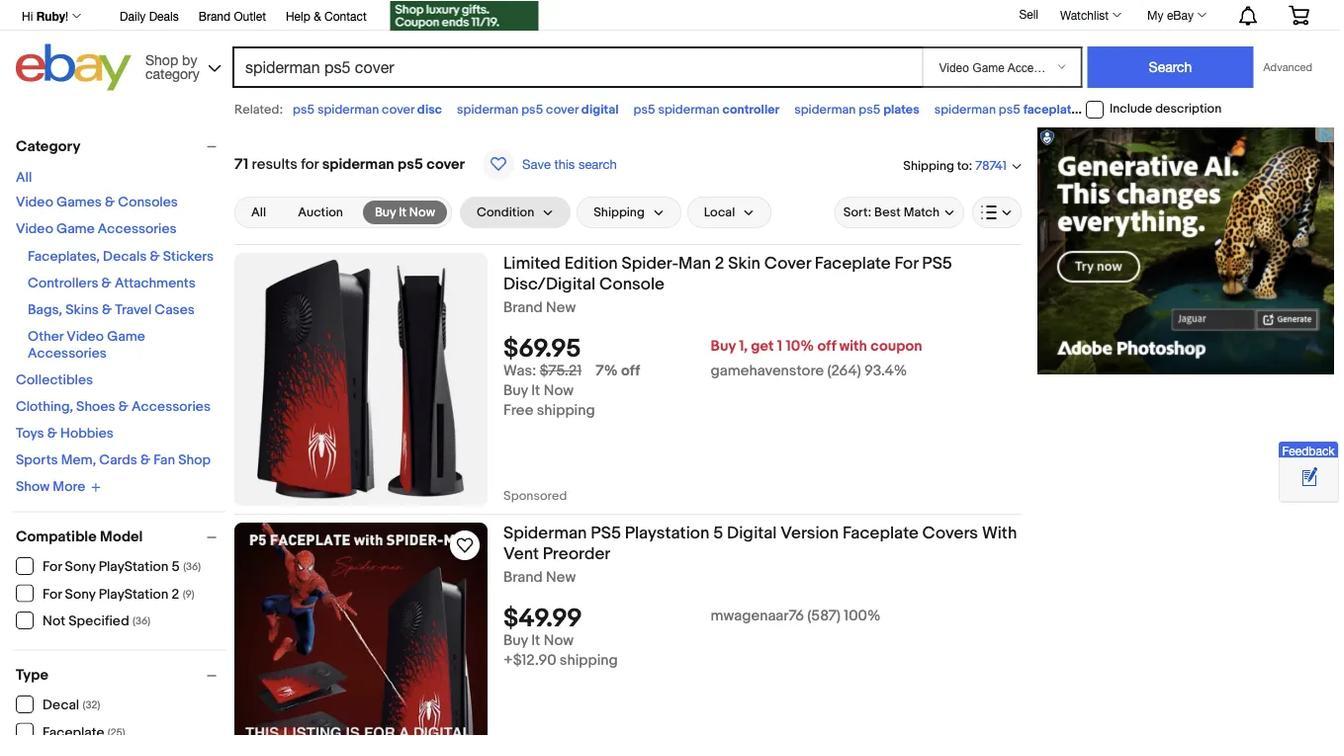 Task type: vqa. For each thing, say whether or not it's contained in the screenshot.
See all eligible items and terms link
no



Task type: locate. For each thing, give the bounding box(es) containing it.
Buy It Now selected text field
[[375, 204, 435, 222]]

spiderman up to
[[934, 102, 996, 117]]

playstation up for sony playstation 2 (9)
[[99, 559, 169, 576]]

your shopping cart image
[[1288, 5, 1311, 25]]

include
[[1110, 102, 1153, 117]]

shipping button
[[577, 197, 681, 228]]

ps5
[[922, 253, 952, 274], [591, 523, 621, 544]]

compatible model
[[16, 529, 143, 546]]

ps5 spiderman controller
[[634, 102, 780, 117]]

digital
[[727, 523, 777, 544]]

limited
[[503, 253, 561, 274]]

spiderman up 71 results for spiderman ps5 cover
[[317, 102, 379, 117]]

for
[[895, 253, 918, 274], [43, 559, 62, 576], [43, 587, 62, 603]]

shop inside shop by category
[[145, 51, 178, 68]]

1 playstation from the top
[[99, 559, 169, 576]]

2 playstation from the top
[[99, 587, 169, 603]]

0 vertical spatial video
[[16, 194, 53, 211]]

& up video game accessories link
[[105, 194, 115, 211]]

shipping inside 'gamehavenstore (264) 93.4% buy it now free shipping'
[[537, 402, 595, 420]]

cover down disc
[[426, 155, 465, 173]]

game down travel
[[107, 329, 145, 346]]

1 vertical spatial for
[[43, 559, 62, 576]]

accessories up fan
[[132, 399, 211, 416]]

1 vertical spatial faceplate
[[843, 523, 919, 544]]

1 vertical spatial new
[[546, 569, 576, 587]]

0 horizontal spatial shipping
[[594, 205, 645, 220]]

1 vertical spatial off
[[621, 363, 640, 381]]

buy
[[375, 205, 396, 220], [711, 338, 736, 356], [503, 382, 528, 400], [503, 633, 528, 651]]

shipping for shipping
[[594, 205, 645, 220]]

accessories
[[98, 221, 177, 238], [28, 346, 107, 363], [132, 399, 211, 416]]

1 vertical spatial 5
[[172, 559, 180, 576]]

2 left skin
[[715, 253, 724, 274]]

attachments
[[115, 275, 196, 292]]

it up +$12.90
[[531, 633, 540, 651]]

1 horizontal spatial shipping
[[903, 158, 954, 173]]

brand down the disc/digital
[[503, 299, 543, 317]]

& inside "link"
[[314, 9, 321, 23]]

playstation down for sony playstation 5 (36)
[[99, 587, 169, 603]]

faceplate down sort:
[[815, 253, 891, 274]]

watch spiderman ps5 playstation 5 digital version faceplate covers with vent preorder image
[[453, 534, 477, 558]]

shipping
[[537, 402, 595, 420], [560, 653, 618, 670]]

it down was: $75.21
[[531, 382, 540, 400]]

1 vertical spatial sony
[[65, 587, 96, 603]]

1,
[[739, 338, 748, 356]]

video for video game accessories
[[16, 221, 53, 238]]

1 horizontal spatial 5
[[713, 523, 723, 544]]

for up not
[[43, 587, 62, 603]]

1 vertical spatial shipping
[[560, 653, 618, 670]]

specified
[[69, 614, 129, 631]]

0 vertical spatial shipping
[[537, 402, 595, 420]]

shop inside collectibles clothing, shoes & accessories toys & hobbies sports mem, cards & fan shop
[[178, 453, 211, 469]]

2 vertical spatial it
[[531, 633, 540, 651]]

1 horizontal spatial 2
[[715, 253, 724, 274]]

None submit
[[1087, 46, 1254, 88]]

0 horizontal spatial off
[[621, 363, 640, 381]]

faceplate left covers
[[843, 523, 919, 544]]

1
[[777, 338, 782, 356]]

5 down compatible model 'dropdown button'
[[172, 559, 180, 576]]

hi
[[22, 9, 33, 23]]

0 vertical spatial shop
[[145, 51, 178, 68]]

shipping down $75.21 at the left of the page
[[537, 402, 595, 420]]

buy inside 'gamehavenstore (264) 93.4% buy it now free shipping'
[[503, 382, 528, 400]]

shoes
[[76, 399, 115, 416]]

game inside faceplates, decals & stickers controllers & attachments bags, skins & travel cases other video game accessories
[[107, 329, 145, 346]]

1 horizontal spatial (36)
[[183, 561, 201, 574]]

1 horizontal spatial game
[[107, 329, 145, 346]]

shipping for shipping to : 78741
[[903, 158, 954, 173]]

spider-
[[622, 253, 679, 274]]

accessories up collectibles
[[28, 346, 107, 363]]

accessories inside faceplates, decals & stickers controllers & attachments bags, skins & travel cases other video game accessories
[[28, 346, 107, 363]]

brand down 'vent'
[[503, 569, 543, 587]]

0 vertical spatial ps5
[[922, 253, 952, 274]]

& right the help
[[314, 9, 321, 23]]

spiderman ps5 faceplate
[[934, 102, 1079, 117]]

0 vertical spatial all link
[[16, 170, 32, 186]]

free
[[503, 402, 534, 420]]

1 sony from the top
[[65, 559, 96, 576]]

7%
[[596, 363, 618, 381]]

show more button
[[16, 479, 101, 496]]

(36) inside for sony playstation 5 (36)
[[183, 561, 201, 574]]

now up +$12.90
[[544, 633, 574, 651]]

0 horizontal spatial (36)
[[133, 616, 150, 629]]

2 sony from the top
[[65, 587, 96, 603]]

2 left (9)
[[172, 587, 179, 603]]

1 vertical spatial playstation
[[99, 587, 169, 603]]

accessories down the "consoles"
[[98, 221, 177, 238]]

buy it now
[[375, 205, 435, 220]]

0 vertical spatial new
[[546, 299, 576, 317]]

71
[[234, 155, 249, 173]]

stickers
[[163, 249, 214, 266]]

collectibles clothing, shoes & accessories toys & hobbies sports mem, cards & fan shop
[[16, 372, 211, 469]]

spiderman right controller
[[794, 102, 856, 117]]

it down 71 results for spiderman ps5 cover
[[399, 205, 406, 220]]

& left fan
[[140, 453, 151, 469]]

buy down 71 results for spiderman ps5 cover
[[375, 205, 396, 220]]

0 horizontal spatial game
[[56, 221, 95, 238]]

5 inside spiderman ps5 playstation 5 digital version faceplate covers with vent preorder brand new
[[713, 523, 723, 544]]

faceplate
[[1023, 102, 1079, 117]]

video left games
[[16, 194, 53, 211]]

feedback
[[1282, 444, 1335, 458]]

sony down the compatible model
[[65, 559, 96, 576]]

playstation for 2
[[99, 587, 169, 603]]

2 vertical spatial now
[[544, 633, 574, 651]]

sony for for sony playstation 5
[[65, 559, 96, 576]]

listing options selector. list view selected. image
[[981, 205, 1013, 221]]

ps5 left plates
[[859, 102, 881, 117]]

accessories inside collectibles clothing, shoes & accessories toys & hobbies sports mem, cards & fan shop
[[132, 399, 211, 416]]

1 vertical spatial ps5
[[591, 523, 621, 544]]

now inside 'mwagenaar76 (587) 100% buy it now +$12.90 shipping'
[[544, 633, 574, 651]]

spiderman ps5 playstation 5 digital version faceplate covers with vent preorder link
[[503, 523, 1022, 569]]

skin
[[728, 253, 761, 274]]

0 vertical spatial shipping
[[903, 158, 954, 173]]

ps5 right faceplate
[[1093, 102, 1115, 117]]

all link down category
[[16, 170, 32, 186]]

faceplate inside limited edition spider-man 2 skin cover faceplate for ps5 disc/digital console brand new
[[815, 253, 891, 274]]

other video game accessories link
[[28, 329, 145, 363]]

shipping for free
[[537, 402, 595, 420]]

shipping for +$12.90
[[560, 653, 618, 670]]

video up faceplates,
[[16, 221, 53, 238]]

0 vertical spatial sony
[[65, 559, 96, 576]]

1 vertical spatial all link
[[239, 201, 278, 225]]

(264)
[[827, 363, 861, 381]]

buy up free
[[503, 382, 528, 400]]

other
[[28, 329, 63, 346]]

0 vertical spatial for
[[895, 253, 918, 274]]

brand left outlet on the left top of the page
[[198, 9, 231, 23]]

spiderman ps5 cover digital
[[457, 102, 619, 117]]

1 vertical spatial video
[[16, 221, 53, 238]]

2 vertical spatial brand
[[503, 569, 543, 587]]

5 for (36)
[[172, 559, 180, 576]]

cover left "digital"
[[546, 102, 579, 117]]

5
[[713, 523, 723, 544], [172, 559, 180, 576]]

deals
[[149, 9, 179, 23]]

0 vertical spatial game
[[56, 221, 95, 238]]

0 vertical spatial off
[[817, 338, 836, 356]]

all down results at the top left of the page
[[251, 205, 266, 220]]

& right toys
[[47, 426, 57, 443]]

my ebay
[[1147, 8, 1194, 22]]

1 vertical spatial (36)
[[133, 616, 150, 629]]

by
[[182, 51, 197, 68]]

1 vertical spatial shop
[[178, 453, 211, 469]]

shop left 'by' on the top
[[145, 51, 178, 68]]

spiderman ps5 playstation 5 digital version faceplate covers with vent preorder brand new
[[503, 523, 1017, 587]]

with
[[982, 523, 1017, 544]]

disc/digital
[[503, 274, 596, 295]]

show more
[[16, 479, 85, 496]]

0 vertical spatial 2
[[715, 253, 724, 274]]

2 vertical spatial accessories
[[132, 399, 211, 416]]

1 vertical spatial brand
[[503, 299, 543, 317]]

sort:
[[843, 205, 872, 220]]

all link down results at the top left of the page
[[239, 201, 278, 225]]

now for gamehavenstore (264) 93.4% buy it now free shipping
[[544, 382, 574, 400]]

ps5 down match
[[922, 253, 952, 274]]

1 horizontal spatial ps5
[[922, 253, 952, 274]]

shipping inside shipping to : 78741
[[903, 158, 954, 173]]

1 vertical spatial it
[[531, 382, 540, 400]]

now inside 'gamehavenstore (264) 93.4% buy it now free shipping'
[[544, 382, 574, 400]]

search
[[578, 156, 617, 172]]

travel
[[115, 302, 152, 319]]

for for for sony playstation 2
[[43, 587, 62, 603]]

now down $75.21 at the left of the page
[[544, 382, 574, 400]]

buy left 1,
[[711, 338, 736, 356]]

shop right fan
[[178, 453, 211, 469]]

best
[[874, 205, 901, 220]]

2 inside limited edition spider-man 2 skin cover faceplate for ps5 disc/digital console brand new
[[715, 253, 724, 274]]

1 vertical spatial now
[[544, 382, 574, 400]]

shipping left to
[[903, 158, 954, 173]]

now left "condition"
[[409, 205, 435, 220]]

digital
[[581, 102, 619, 117]]

shipping down search
[[594, 205, 645, 220]]

main content containing $69.95
[[234, 128, 1022, 737]]

0 horizontal spatial 5
[[172, 559, 180, 576]]

cover
[[764, 253, 811, 274]]

1 vertical spatial accessories
[[28, 346, 107, 363]]

local button
[[687, 197, 772, 228]]

playstation
[[99, 559, 169, 576], [99, 587, 169, 603]]

man
[[679, 253, 711, 274]]

off left "with"
[[817, 338, 836, 356]]

ps5 left faceplate
[[999, 102, 1021, 117]]

contact
[[324, 9, 367, 23]]

!
[[65, 9, 68, 23]]

1 new from the top
[[546, 299, 576, 317]]

all link
[[16, 170, 32, 186], [239, 201, 278, 225]]

shipping right +$12.90
[[560, 653, 618, 670]]

limited edition spider-man 2 skin cover faceplate for ps5 disc/digital console heading
[[503, 253, 952, 295]]

1 vertical spatial 2
[[172, 587, 179, 603]]

off
[[817, 338, 836, 356], [621, 363, 640, 381]]

1 horizontal spatial all link
[[239, 201, 278, 225]]

5 left digital
[[713, 523, 723, 544]]

all down category
[[16, 170, 32, 186]]

results
[[252, 155, 298, 173]]

shipping inside dropdown button
[[594, 205, 645, 220]]

toys
[[16, 426, 44, 443]]

0 vertical spatial brand
[[198, 9, 231, 23]]

spiderman ps5 playstation 5 digital version faceplate covers with vent preorder heading
[[503, 523, 1017, 565]]

help
[[286, 9, 310, 23]]

ps5 inside spiderman ps5 playstation 5 digital version faceplate covers with vent preorder brand new
[[591, 523, 621, 544]]

brand inside spiderman ps5 playstation 5 digital version faceplate covers with vent preorder brand new
[[503, 569, 543, 587]]

2 vertical spatial for
[[43, 587, 62, 603]]

0 vertical spatial faceplate
[[815, 253, 891, 274]]

new down the disc/digital
[[546, 299, 576, 317]]

sony up not specified (36)
[[65, 587, 96, 603]]

1 horizontal spatial off
[[817, 338, 836, 356]]

2
[[715, 253, 724, 274], [172, 587, 179, 603]]

0 vertical spatial all
[[16, 170, 32, 186]]

version
[[781, 523, 839, 544]]

0 vertical spatial accessories
[[98, 221, 177, 238]]

(36) up (9)
[[183, 561, 201, 574]]

2 new from the top
[[546, 569, 576, 587]]

main content
[[234, 128, 1022, 737]]

condition button
[[460, 197, 571, 228]]

1 vertical spatial shipping
[[594, 205, 645, 220]]

buy up +$12.90
[[503, 633, 528, 651]]

new down preorder on the bottom left
[[546, 569, 576, 587]]

2 vertical spatial video
[[66, 329, 104, 346]]

hobbies
[[60, 426, 114, 443]]

0 vertical spatial playstation
[[99, 559, 169, 576]]

faceplates,
[[28, 249, 100, 266]]

0 vertical spatial now
[[409, 205, 435, 220]]

0 vertical spatial 5
[[713, 523, 723, 544]]

now
[[409, 205, 435, 220], [544, 382, 574, 400], [544, 633, 574, 651]]

0 vertical spatial (36)
[[183, 561, 201, 574]]

brand outlet
[[198, 9, 266, 23]]

it inside 'mwagenaar76 (587) 100% buy it now +$12.90 shipping'
[[531, 633, 540, 651]]

0 horizontal spatial ps5
[[591, 523, 621, 544]]

0 horizontal spatial 2
[[172, 587, 179, 603]]

1 horizontal spatial all
[[251, 205, 266, 220]]

video down skins
[[66, 329, 104, 346]]

1 vertical spatial game
[[107, 329, 145, 346]]

limited edition spider-man 2 skin cover faceplate for ps5 disc/digital console image
[[234, 253, 488, 506]]

0 vertical spatial it
[[399, 205, 406, 220]]

for down sort: best match dropdown button
[[895, 253, 918, 274]]

spiderman right for
[[322, 155, 394, 173]]

game down games
[[56, 221, 95, 238]]

sell
[[1019, 7, 1039, 21]]

for down compatible
[[43, 559, 62, 576]]

it inside 'gamehavenstore (264) 93.4% buy it now free shipping'
[[531, 382, 540, 400]]

sort: best match
[[843, 205, 940, 220]]

:
[[969, 158, 973, 173]]

(36) down for sony playstation 2 (9)
[[133, 616, 150, 629]]

ps5 right spiderman
[[591, 523, 621, 544]]

off right 7%
[[621, 363, 640, 381]]

consoles
[[118, 194, 178, 211]]

shipping inside 'mwagenaar76 (587) 100% buy it now +$12.90 shipping'
[[560, 653, 618, 670]]

for inside limited edition spider-man 2 skin cover faceplate for ps5 disc/digital console brand new
[[895, 253, 918, 274]]

& up attachments
[[150, 249, 160, 266]]

for for for sony playstation 5
[[43, 559, 62, 576]]



Task type: describe. For each thing, give the bounding box(es) containing it.
my
[[1147, 8, 1164, 22]]

$49.99
[[503, 605, 582, 635]]

gamehavenstore
[[711, 363, 824, 381]]

it for mwagenaar76 (587) 100% buy it now +$12.90 shipping
[[531, 633, 540, 651]]

playstation for 5
[[99, 559, 169, 576]]

type
[[16, 667, 49, 685]]

now for mwagenaar76 (587) 100% buy it now +$12.90 shipping
[[544, 633, 574, 651]]

(9)
[[183, 589, 195, 601]]

watchlist link
[[1049, 3, 1131, 27]]

watchlist
[[1060, 8, 1109, 22]]

new inside limited edition spider-man 2 skin cover faceplate for ps5 disc/digital console brand new
[[546, 299, 576, 317]]

not
[[43, 614, 65, 631]]

hi ruby !
[[22, 9, 68, 23]]

daily deals
[[120, 9, 179, 23]]

cover right ps5 spiderman
[[1192, 102, 1225, 117]]

ps5 up save
[[521, 102, 543, 117]]

bags,
[[28, 302, 62, 319]]

71 results for spiderman ps5 cover
[[234, 155, 465, 173]]

for sony playstation 5 (36)
[[43, 559, 201, 576]]

was:
[[503, 363, 536, 381]]

category button
[[16, 137, 226, 155]]

video for video games & consoles
[[16, 194, 53, 211]]

was: $75.21
[[503, 363, 582, 381]]

shop by category banner
[[11, 0, 1324, 96]]

cover left disc
[[382, 102, 414, 117]]

sports mem, cards & fan shop link
[[16, 453, 211, 469]]

ps5 spiderman cover disc
[[293, 102, 442, 117]]

model
[[100, 529, 143, 546]]

none submit inside shop by category banner
[[1087, 46, 1254, 88]]

sony for for sony playstation 2
[[65, 587, 96, 603]]

advanced
[[1264, 61, 1313, 74]]

ps5 up buy it now
[[398, 155, 423, 173]]

preorder
[[543, 544, 610, 565]]

decal (32)
[[43, 698, 100, 715]]

outlet
[[234, 9, 266, 23]]

5 for digital
[[713, 523, 723, 544]]

brand inside account navigation
[[198, 9, 231, 23]]

spiderman right disc
[[457, 102, 519, 117]]

it inside text box
[[399, 205, 406, 220]]

ps5 inside limited edition spider-man 2 skin cover faceplate for ps5 disc/digital console brand new
[[922, 253, 952, 274]]

shop by category
[[145, 51, 200, 82]]

faceplates, decals & stickers link
[[28, 249, 214, 266]]

it for gamehavenstore (264) 93.4% buy it now free shipping
[[531, 382, 540, 400]]

mwagenaar76 (587) 100% buy it now +$12.90 shipping
[[503, 608, 881, 670]]

new inside spiderman ps5 playstation 5 digital version faceplate covers with vent preorder brand new
[[546, 569, 576, 587]]

spiderman left controller
[[658, 102, 720, 117]]

10%
[[786, 338, 814, 356]]

buy it now link
[[363, 201, 447, 225]]

not specified (36)
[[43, 614, 150, 631]]

vent
[[503, 544, 539, 565]]

buy inside text box
[[375, 205, 396, 220]]

save this search button
[[477, 147, 623, 181]]

mem,
[[61, 453, 96, 469]]

category
[[145, 65, 200, 82]]

controller
[[723, 102, 780, 117]]

coupon
[[871, 338, 923, 356]]

Search for anything text field
[[235, 48, 918, 86]]

save
[[522, 156, 551, 172]]

spiderman ps5 plates
[[794, 102, 920, 117]]

0 horizontal spatial all link
[[16, 170, 32, 186]]

match
[[904, 205, 940, 220]]

+$12.90
[[503, 653, 556, 670]]

sort: best match button
[[834, 197, 964, 228]]

video games & consoles
[[16, 194, 178, 211]]

ps5 spiderman
[[1093, 102, 1182, 117]]

compatible
[[16, 529, 97, 546]]

more
[[53, 479, 85, 496]]

bags, skins & travel cases link
[[28, 302, 195, 319]]

& up bags, skins & travel cases 'link'
[[101, 275, 112, 292]]

controllers & attachments link
[[28, 275, 196, 292]]

1 vertical spatial all
[[251, 205, 266, 220]]

with
[[839, 338, 867, 356]]

78741
[[975, 159, 1007, 174]]

type button
[[16, 667, 226, 685]]

condition
[[477, 205, 534, 220]]

auction
[[298, 205, 343, 220]]

advanced link
[[1254, 47, 1322, 87]]

edition
[[564, 253, 618, 274]]

console
[[599, 274, 665, 295]]

0 horizontal spatial all
[[16, 170, 32, 186]]

video inside faceplates, decals & stickers controllers & attachments bags, skins & travel cases other video game accessories
[[66, 329, 104, 346]]

video game accessories
[[16, 221, 177, 238]]

& right "shoes"
[[118, 399, 129, 416]]

ps5 right related:
[[293, 102, 315, 117]]

save this search
[[522, 156, 617, 172]]

buy inside 'mwagenaar76 (587) 100% buy it now +$12.90 shipping'
[[503, 633, 528, 651]]

ebay
[[1167, 8, 1194, 22]]

account navigation
[[11, 0, 1324, 33]]

clothing,
[[16, 399, 73, 416]]

gamehavenstore (264) 93.4% buy it now free shipping
[[503, 363, 907, 420]]

toys & hobbies link
[[16, 426, 114, 443]]

auction link
[[286, 201, 355, 225]]

faceplate inside spiderman ps5 playstation 5 digital version faceplate covers with vent preorder brand new
[[843, 523, 919, 544]]

daily
[[120, 9, 146, 23]]

(36) inside not specified (36)
[[133, 616, 150, 629]]

get the coupon image
[[390, 1, 539, 31]]

& right skins
[[102, 302, 112, 319]]

brand inside limited edition spider-man 2 skin cover faceplate for ps5 disc/digital console brand new
[[503, 299, 543, 317]]

spiderman down my
[[1118, 102, 1180, 117]]

show
[[16, 479, 50, 496]]

help & contact
[[286, 9, 367, 23]]

description
[[1155, 102, 1222, 117]]

shipping to : 78741
[[903, 158, 1007, 174]]

ps5 right "digital"
[[634, 102, 655, 117]]

$75.21
[[540, 363, 582, 381]]

compatible model button
[[16, 529, 226, 546]]

decals
[[103, 249, 147, 266]]

$69.95
[[503, 335, 581, 365]]

advertisement region
[[1038, 128, 1334, 375]]

disc
[[417, 102, 442, 117]]

limited edition spider-man 2 skin cover faceplate for ps5 disc/digital console brand new
[[503, 253, 952, 317]]

spiderman ps5 playstation 5 digital version faceplate covers with vent preorder image
[[234, 523, 488, 737]]

now inside text box
[[409, 205, 435, 220]]

related:
[[234, 102, 283, 117]]

for
[[301, 155, 319, 173]]

(587)
[[807, 608, 841, 626]]

(32)
[[83, 700, 100, 713]]



